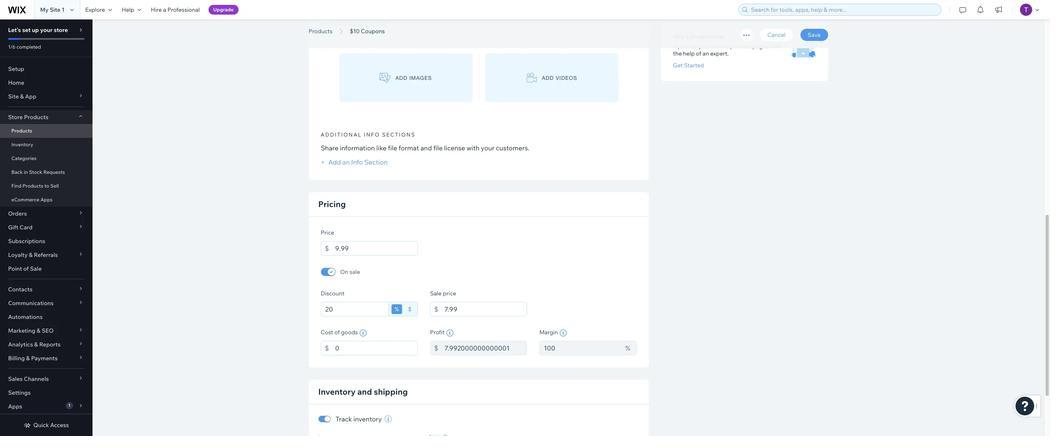 Task type: locate. For each thing, give the bounding box(es) containing it.
0 horizontal spatial add
[[396, 75, 408, 81]]

0 horizontal spatial %
[[395, 306, 399, 313]]

0 vertical spatial your
[[40, 26, 52, 34]]

2 info tooltip image from the left
[[560, 330, 567, 337]]

your right up
[[40, 26, 52, 34]]

2 vertical spatial of
[[335, 329, 340, 337]]

site & app
[[8, 93, 36, 100]]

1 horizontal spatial 1
[[68, 404, 70, 409]]

add for add videos
[[542, 75, 554, 81]]

1 vertical spatial sale
[[430, 290, 442, 298]]

0 horizontal spatial site
[[8, 93, 19, 100]]

and for shipping
[[358, 387, 372, 397]]

help button
[[117, 0, 146, 19]]

2 add from the left
[[542, 75, 554, 81]]

& inside popup button
[[20, 93, 24, 100]]

1 horizontal spatial %
[[626, 345, 631, 353]]

inventory inside sidebar element
[[11, 142, 33, 148]]

add right gallery icon at the left top
[[396, 75, 408, 81]]

1 file from the left
[[388, 144, 397, 152]]

1 horizontal spatial add
[[542, 75, 554, 81]]

& for marketing
[[37, 328, 40, 335]]

products right store
[[24, 114, 48, 121]]

add an info section link
[[321, 158, 388, 166]]

1 vertical spatial site
[[8, 93, 19, 100]]

videos
[[365, 20, 390, 27]]

1 vertical spatial your
[[699, 43, 711, 50]]

optimize your store's product pages with the help of an expert.
[[673, 43, 782, 57]]

hire for hire a professional
[[673, 33, 685, 40]]

0 vertical spatial products link
[[305, 27, 337, 35]]

1 vertical spatial of
[[23, 265, 29, 273]]

with right the license
[[467, 144, 480, 152]]

your left customers.
[[481, 144, 495, 152]]

apps down find products to sell link
[[40, 197, 53, 203]]

1 horizontal spatial site
[[50, 6, 60, 13]]

ecommerce apps
[[11, 197, 53, 203]]

$ text field
[[445, 302, 527, 317]]

1 horizontal spatial $10
[[350, 28, 360, 35]]

inventory inside $10 coupons form
[[318, 387, 356, 397]]

of right help
[[696, 50, 702, 57]]

1 add from the left
[[396, 75, 408, 81]]

home link
[[0, 76, 93, 90]]

store products button
[[0, 110, 93, 124]]

0 horizontal spatial hire
[[151, 6, 162, 13]]

2 horizontal spatial your
[[699, 43, 711, 50]]

with
[[770, 43, 782, 50], [467, 144, 480, 152]]

point of sale
[[8, 265, 42, 273]]

a left professional
[[163, 6, 166, 13]]

site right my
[[50, 6, 60, 13]]

professional
[[168, 6, 200, 13]]

find
[[11, 183, 21, 189]]

automations
[[8, 314, 43, 321]]

your inside sidebar element
[[40, 26, 52, 34]]

sale inside sidebar element
[[30, 265, 42, 273]]

1 horizontal spatial products link
[[305, 27, 337, 35]]

on
[[340, 269, 348, 276]]

2 vertical spatial and
[[358, 387, 372, 397]]

& for billing
[[26, 355, 30, 363]]

set
[[22, 26, 31, 34]]

None text field
[[335, 341, 418, 356], [540, 341, 622, 356], [335, 341, 418, 356], [540, 341, 622, 356]]

0 horizontal spatial products link
[[0, 124, 93, 138]]

analytics & reports
[[8, 341, 61, 349]]

home
[[8, 79, 24, 86]]

products down "images"
[[309, 28, 333, 35]]

1 horizontal spatial a
[[686, 33, 689, 40]]

& left "app"
[[20, 93, 24, 100]]

help
[[683, 50, 695, 57]]

of right cost
[[335, 329, 340, 337]]

profit
[[430, 329, 445, 337]]

quick
[[33, 422, 49, 430]]

1 vertical spatial a
[[686, 33, 689, 40]]

sale
[[350, 269, 360, 276]]

videos icon image
[[526, 73, 537, 83]]

on sale
[[340, 269, 360, 276]]

share information like file format and file license with your customers.
[[321, 144, 530, 152]]

cost
[[321, 329, 333, 337]]

an left expert.
[[703, 50, 709, 57]]

0 horizontal spatial file
[[388, 144, 397, 152]]

%
[[395, 306, 399, 313], [626, 345, 631, 353]]

1 horizontal spatial apps
[[40, 197, 53, 203]]

$10
[[309, 17, 334, 36], [350, 28, 360, 35]]

site
[[50, 6, 60, 13], [8, 93, 19, 100]]

0 vertical spatial site
[[50, 6, 60, 13]]

0 vertical spatial of
[[696, 50, 702, 57]]

info tooltip image
[[360, 330, 367, 337], [560, 330, 567, 337]]

reports
[[39, 341, 61, 349]]

0 vertical spatial inventory
[[11, 142, 33, 148]]

additional
[[321, 132, 362, 138]]

& left 'reports'
[[34, 341, 38, 349]]

0 horizontal spatial a
[[163, 6, 166, 13]]

None text field
[[335, 242, 418, 256], [321, 302, 389, 317], [445, 341, 527, 356], [335, 242, 418, 256], [321, 302, 389, 317], [445, 341, 527, 356]]

0 horizontal spatial sale
[[30, 265, 42, 273]]

& for analytics
[[34, 341, 38, 349]]

of
[[696, 50, 702, 57], [23, 265, 29, 273], [335, 329, 340, 337]]

with down cancel button
[[770, 43, 782, 50]]

site inside popup button
[[8, 93, 19, 100]]

info tooltip image right margin
[[560, 330, 567, 337]]

1 up access
[[68, 404, 70, 409]]

billing
[[8, 355, 25, 363]]

sale price
[[430, 290, 456, 298]]

save button
[[801, 29, 828, 41]]

inventory up track
[[318, 387, 356, 397]]

0 horizontal spatial inventory
[[11, 142, 33, 148]]

1 right my
[[62, 6, 65, 13]]

and right format
[[421, 144, 432, 152]]

like
[[377, 144, 387, 152]]

products link inside $10 coupons form
[[305, 27, 337, 35]]

sales channels
[[8, 376, 49, 383]]

add for add images
[[396, 75, 408, 81]]

inventory up categories
[[11, 142, 33, 148]]

to
[[44, 183, 49, 189]]

1
[[62, 6, 65, 13], [68, 404, 70, 409]]

products inside $10 coupons form
[[309, 28, 333, 35]]

1 vertical spatial %
[[626, 345, 631, 353]]

1 vertical spatial inventory
[[318, 387, 356, 397]]

hire inside hire a professional link
[[151, 6, 162, 13]]

sale
[[30, 265, 42, 273], [430, 290, 442, 298]]

& right billing on the left bottom of the page
[[26, 355, 30, 363]]

a up optimize
[[686, 33, 689, 40]]

up
[[32, 26, 39, 34]]

0 vertical spatial an
[[703, 50, 709, 57]]

1 horizontal spatial an
[[703, 50, 709, 57]]

1 horizontal spatial hire
[[673, 33, 685, 40]]

file left the license
[[434, 144, 443, 152]]

1 vertical spatial an
[[343, 158, 350, 166]]

loyalty
[[8, 252, 28, 259]]

and left videos
[[348, 20, 363, 27]]

2 vertical spatial your
[[481, 144, 495, 152]]

and
[[348, 20, 363, 27], [421, 144, 432, 152], [358, 387, 372, 397]]

products
[[309, 28, 333, 35], [24, 114, 48, 121], [11, 128, 32, 134], [22, 183, 43, 189]]

inventory
[[11, 142, 33, 148], [318, 387, 356, 397]]

0 horizontal spatial 1
[[62, 6, 65, 13]]

setup
[[8, 65, 24, 73]]

& left seo
[[37, 328, 40, 335]]

0 horizontal spatial apps
[[8, 404, 22, 411]]

marketing
[[8, 328, 35, 335]]

info
[[364, 132, 380, 138]]

sale down loyalty & referrals
[[30, 265, 42, 273]]

marketing & seo
[[8, 328, 54, 335]]

of inside sidebar element
[[23, 265, 29, 273]]

let's
[[8, 26, 21, 34]]

orders
[[8, 210, 27, 218]]

videos
[[556, 75, 578, 81]]

completed
[[17, 44, 41, 50]]

back in stock requests
[[11, 169, 65, 175]]

1 horizontal spatial with
[[770, 43, 782, 50]]

1 vertical spatial with
[[467, 144, 480, 152]]

& inside "dropdown button"
[[29, 252, 33, 259]]

info tooltip image for margin
[[560, 330, 567, 337]]

shipping
[[374, 387, 408, 397]]

1 horizontal spatial info tooltip image
[[560, 330, 567, 337]]

file right like
[[388, 144, 397, 152]]

pages
[[753, 43, 769, 50]]

0 horizontal spatial with
[[467, 144, 480, 152]]

an inside optimize your store's product pages with the help of an expert.
[[703, 50, 709, 57]]

0 vertical spatial and
[[348, 20, 363, 27]]

file
[[388, 144, 397, 152], [434, 144, 443, 152]]

in
[[24, 169, 28, 175]]

0 vertical spatial hire
[[151, 6, 162, 13]]

0 horizontal spatial your
[[40, 26, 52, 34]]

an left info
[[343, 158, 350, 166]]

1 vertical spatial 1
[[68, 404, 70, 409]]

a inside $10 coupons form
[[686, 33, 689, 40]]

section
[[365, 158, 388, 166]]

products link down "images"
[[305, 27, 337, 35]]

info tooltip image right goods
[[360, 330, 367, 337]]

add
[[396, 75, 408, 81], [542, 75, 554, 81]]

0 horizontal spatial an
[[343, 158, 350, 166]]

and left shipping
[[358, 387, 372, 397]]

1 horizontal spatial sale
[[430, 290, 442, 298]]

2 horizontal spatial of
[[696, 50, 702, 57]]

site down home
[[8, 93, 19, 100]]

sale left price
[[430, 290, 442, 298]]

0 horizontal spatial info tooltip image
[[360, 330, 367, 337]]

sale inside $10 coupons form
[[430, 290, 442, 298]]

add right videos icon
[[542, 75, 554, 81]]

products link down store products
[[0, 124, 93, 138]]

apps down settings
[[8, 404, 22, 411]]

0 vertical spatial sale
[[30, 265, 42, 273]]

& right loyalty
[[29, 252, 33, 259]]

0 vertical spatial with
[[770, 43, 782, 50]]

point of sale link
[[0, 262, 93, 276]]

hire right help button
[[151, 6, 162, 13]]

app
[[25, 93, 36, 100]]

1 horizontal spatial inventory
[[318, 387, 356, 397]]

help
[[122, 6, 134, 13]]

0 horizontal spatial of
[[23, 265, 29, 273]]

of for cost of goods
[[335, 329, 340, 337]]

products up the ecommerce apps
[[22, 183, 43, 189]]

share
[[321, 144, 339, 152]]

hire inside $10 coupons form
[[673, 33, 685, 40]]

1/6
[[8, 44, 15, 50]]

hire up optimize
[[673, 33, 685, 40]]

products inside dropdown button
[[24, 114, 48, 121]]

a
[[163, 6, 166, 13], [686, 33, 689, 40]]

1 vertical spatial hire
[[673, 33, 685, 40]]

hire for hire a professional
[[151, 6, 162, 13]]

of right point
[[23, 265, 29, 273]]

your down professional
[[699, 43, 711, 50]]

1 info tooltip image from the left
[[360, 330, 367, 337]]

1 horizontal spatial file
[[434, 144, 443, 152]]

1 horizontal spatial of
[[335, 329, 340, 337]]

0 vertical spatial a
[[163, 6, 166, 13]]

&
[[20, 93, 24, 100], [29, 252, 33, 259], [37, 328, 40, 335], [34, 341, 38, 349], [26, 355, 30, 363]]

your inside optimize your store's product pages with the help of an expert.
[[699, 43, 711, 50]]

settings link
[[0, 386, 93, 400]]

margin
[[540, 329, 558, 337]]

& for loyalty
[[29, 252, 33, 259]]



Task type: describe. For each thing, give the bounding box(es) containing it.
get started link
[[673, 62, 704, 69]]

add videos
[[542, 75, 578, 81]]

price
[[321, 229, 334, 237]]

information
[[340, 144, 375, 152]]

additional info sections
[[321, 132, 416, 138]]

& for site
[[20, 93, 24, 100]]

track inventory
[[336, 416, 382, 424]]

professional
[[691, 33, 724, 40]]

categories link
[[0, 152, 93, 166]]

with inside optimize your store's product pages with the help of an expert.
[[770, 43, 782, 50]]

sales
[[8, 376, 23, 383]]

communications
[[8, 300, 54, 307]]

categories
[[11, 155, 37, 162]]

inventory and shipping
[[318, 387, 408, 397]]

1 vertical spatial apps
[[8, 404, 22, 411]]

let's set up your store
[[8, 26, 68, 34]]

gallery image
[[380, 73, 391, 83]]

$10 coupons form
[[93, 0, 1051, 437]]

gift card
[[8, 224, 33, 231]]

add images
[[396, 75, 432, 81]]

track
[[336, 416, 352, 424]]

inventory
[[354, 416, 382, 424]]

store's
[[712, 43, 729, 50]]

card
[[20, 224, 33, 231]]

hire a professional link
[[146, 0, 205, 19]]

marketing & seo button
[[0, 324, 93, 338]]

inventory for inventory and shipping
[[318, 387, 356, 397]]

a for professional
[[686, 33, 689, 40]]

price
[[443, 290, 456, 298]]

point
[[8, 265, 22, 273]]

back
[[11, 169, 23, 175]]

channels
[[24, 376, 49, 383]]

quick access button
[[24, 422, 69, 430]]

a for professional
[[163, 6, 166, 13]]

sales channels button
[[0, 373, 93, 386]]

and for videos
[[348, 20, 363, 27]]

1 vertical spatial and
[[421, 144, 432, 152]]

0 vertical spatial 1
[[62, 6, 65, 13]]

find products to sell link
[[0, 179, 93, 193]]

payments
[[31, 355, 58, 363]]

inventory for inventory
[[11, 142, 33, 148]]

requests
[[43, 169, 65, 175]]

0 vertical spatial %
[[395, 306, 399, 313]]

discount
[[321, 290, 345, 298]]

images and videos
[[321, 20, 390, 27]]

subscriptions link
[[0, 235, 93, 248]]

1 horizontal spatial your
[[481, 144, 495, 152]]

sell
[[50, 183, 59, 189]]

0 horizontal spatial $10
[[309, 17, 334, 36]]

of inside optimize your store's product pages with the help of an expert.
[[696, 50, 702, 57]]

get started
[[673, 62, 704, 69]]

subscriptions
[[8, 238, 45, 245]]

find products to sell
[[11, 183, 59, 189]]

referrals
[[34, 252, 58, 259]]

of for point of sale
[[23, 265, 29, 273]]

started
[[684, 62, 704, 69]]

upgrade
[[213, 6, 234, 13]]

sections
[[382, 132, 416, 138]]

setup link
[[0, 62, 93, 76]]

seo
[[42, 328, 54, 335]]

upgrade button
[[208, 5, 239, 15]]

add an info section
[[327, 158, 388, 166]]

products down store
[[11, 128, 32, 134]]

customers.
[[496, 144, 530, 152]]

explore
[[85, 6, 105, 13]]

billing & payments
[[8, 355, 58, 363]]

1/6 completed
[[8, 44, 41, 50]]

analytics
[[8, 341, 33, 349]]

images
[[410, 75, 432, 81]]

loyalty & referrals button
[[0, 248, 93, 262]]

quick access
[[33, 422, 69, 430]]

store products
[[8, 114, 48, 121]]

back in stock requests link
[[0, 166, 93, 179]]

pricing
[[318, 199, 346, 210]]

cost of goods
[[321, 329, 358, 337]]

product
[[730, 43, 752, 50]]

my
[[40, 6, 49, 13]]

info tooltip image for cost of goods
[[360, 330, 367, 337]]

info tooltip image
[[446, 330, 454, 337]]

inventory link
[[0, 138, 93, 152]]

settings
[[8, 390, 31, 397]]

my site 1
[[40, 6, 65, 13]]

1 vertical spatial products link
[[0, 124, 93, 138]]

2 file from the left
[[434, 144, 443, 152]]

get
[[673, 62, 683, 69]]

1 inside sidebar element
[[68, 404, 70, 409]]

gift card button
[[0, 221, 93, 235]]

goods
[[341, 329, 358, 337]]

ecommerce
[[11, 197, 39, 203]]

sidebar element
[[0, 19, 93, 437]]

communications button
[[0, 297, 93, 311]]

the
[[673, 50, 682, 57]]

images
[[321, 20, 346, 27]]

Search for tools, apps, help & more... field
[[749, 4, 939, 15]]

hire a professional
[[151, 6, 200, 13]]

expert.
[[711, 50, 729, 57]]

0 vertical spatial apps
[[40, 197, 53, 203]]

cancel
[[768, 31, 786, 39]]

automations link
[[0, 311, 93, 324]]



Task type: vqa. For each thing, say whether or not it's contained in the screenshot.
your to the bottom
yes



